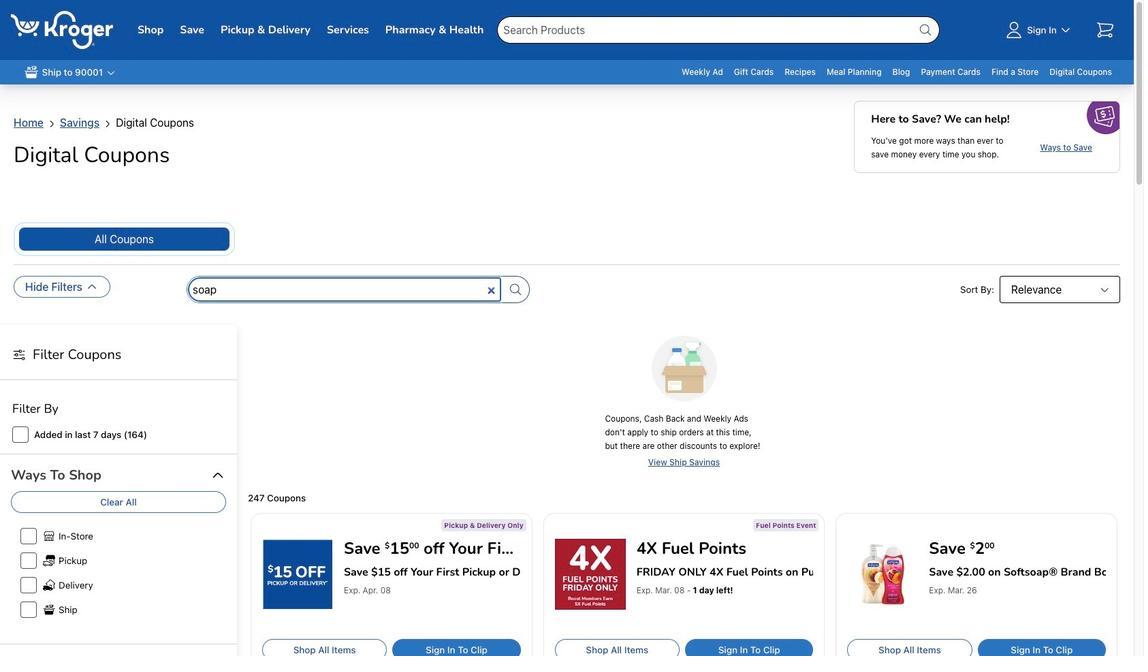 Task type: locate. For each thing, give the bounding box(es) containing it.
collapsible image
[[85, 280, 99, 294]]

None checkbox
[[12, 427, 29, 443], [20, 528, 37, 544], [20, 577, 37, 593], [20, 602, 37, 618], [12, 427, 29, 443], [20, 528, 37, 544], [20, 577, 37, 593], [20, 602, 37, 618]]

friday only 4x fuel points on purchases on 3/8 excluding gift cards, boost members get 5x! image
[[555, 539, 626, 610]]

None search field
[[498, 0, 941, 60]]

search image
[[918, 22, 934, 38]]

tab list
[[14, 222, 235, 256]]

None checkbox
[[20, 553, 37, 569]]

Search search field
[[498, 16, 941, 44]]



Task type: vqa. For each thing, say whether or not it's contained in the screenshot.
top 'Tylenol Extra Strength Adult Coated Tablets' image
no



Task type: describe. For each thing, give the bounding box(es) containing it.
save $15 off your first pickup or delivery order of $75 or more where available image
[[262, 540, 333, 610]]

account menu image
[[1004, 19, 1026, 41]]

here to save? we can help! element
[[872, 112, 1010, 129]]

save $2.00 element
[[930, 538, 1101, 560]]

save $15.00 off your first pickup or delivery order of $75.00 or more where available element
[[344, 538, 738, 560]]

save $2.00 on softsoap® brand body wash image
[[848, 539, 919, 610]]

you've got more ways than ever to save money every time you shop. element
[[872, 134, 1008, 161]]

kroger logo image
[[11, 11, 113, 49]]

collapse the ways to shop filter element
[[11, 466, 102, 486]]

search coupons image
[[508, 282, 524, 298]]

Search Coupons search field
[[187, 276, 503, 303]]



